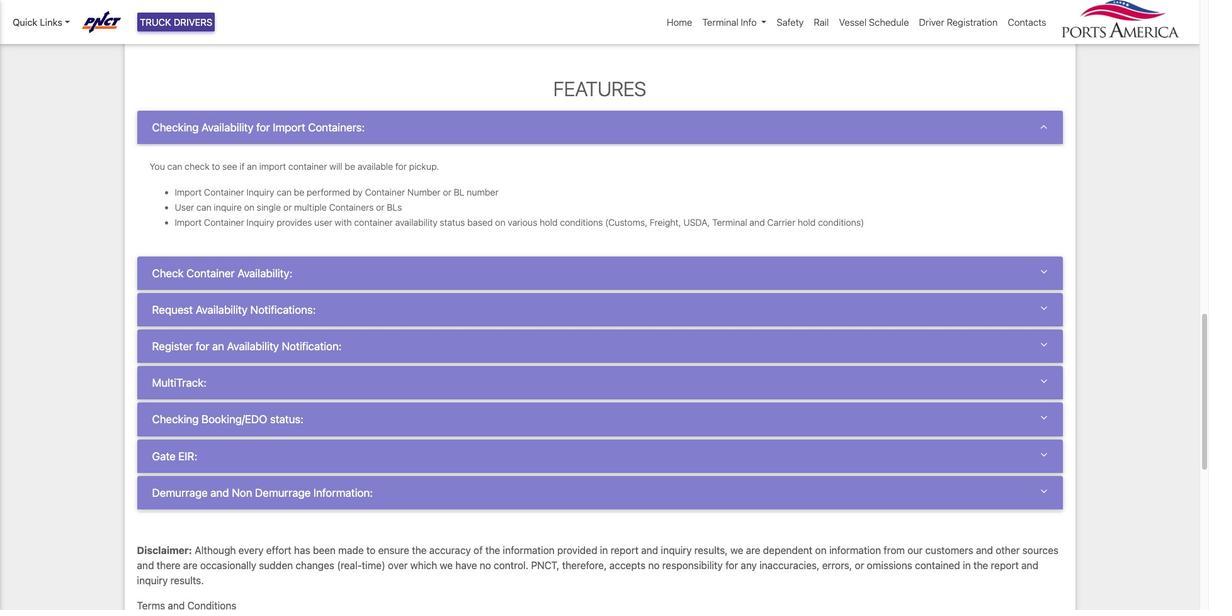 Task type: locate. For each thing, give the bounding box(es) containing it.
time)
[[362, 560, 385, 572]]

sudden
[[259, 560, 293, 572]]

availability down check container availability:
[[196, 304, 248, 317]]

0 vertical spatial can
[[167, 161, 182, 172]]

0 vertical spatial are
[[746, 545, 760, 557]]

2 demurrage from the left
[[255, 487, 311, 500]]

1 vertical spatial an
[[212, 340, 224, 353]]

hold right the various
[[540, 218, 558, 228]]

1 vertical spatial availability
[[196, 304, 248, 317]]

customers
[[925, 545, 973, 557]]

availability
[[395, 218, 437, 228]]

1 checking from the top
[[152, 121, 199, 134]]

driver registration
[[919, 16, 998, 28]]

to up time)
[[366, 545, 376, 557]]

every
[[239, 545, 264, 557]]

checking up 'you' on the top of the page
[[152, 121, 199, 134]]

no right the accepts
[[648, 560, 660, 572]]

the right the of
[[485, 545, 500, 557]]

inquiry down single
[[246, 218, 274, 228]]

see
[[222, 161, 237, 172]]

1 horizontal spatial on
[[495, 218, 505, 228]]

inquiry up responsibility
[[661, 545, 692, 557]]

an down "request availability notifications:"
[[212, 340, 224, 353]]

1 horizontal spatial hold
[[798, 218, 816, 228]]

on inside 'although every effort has been made to ensure the accuracy of the information provided in report and inquiry results, we are dependent on information from our customers and other sources and there are occasionally sudden             changes (real-time) over which we have no control. pnct, therefore, accepts no responsibility for any inaccuracies, errors, or omissions contained in the report and inquiry results.'
[[815, 545, 827, 557]]

notification:
[[282, 340, 342, 353]]

0 horizontal spatial no
[[480, 560, 491, 572]]

request availability notifications: link
[[152, 304, 1048, 317]]

request availability notifications:
[[152, 304, 316, 317]]

1 vertical spatial checking
[[152, 413, 199, 427]]

if
[[239, 161, 245, 172]]

or inside 'although every effort has been made to ensure the accuracy of the information provided in report and inquiry results, we are dependent on information from our customers and other sources and there are occasionally sudden             changes (real-time) over which we have no control. pnct, therefore, accepts no responsibility for any inaccuracies, errors, or omissions contained in the report and inquiry results.'
[[855, 560, 864, 572]]

1 horizontal spatial report
[[991, 560, 1019, 572]]

omissions
[[867, 560, 912, 572]]

1 horizontal spatial demurrage
[[255, 487, 311, 500]]

1 vertical spatial inquiry
[[137, 575, 168, 587]]

demurrage and non demurrage information: link
[[152, 487, 1048, 500]]

1 horizontal spatial an
[[247, 161, 257, 172]]

report down other
[[991, 560, 1019, 572]]

for left any
[[725, 560, 738, 572]]

import
[[273, 121, 305, 134], [175, 187, 202, 197], [175, 218, 202, 228]]

carrier
[[767, 218, 795, 228]]

inquiry up single
[[246, 187, 274, 197]]

on up errors,
[[815, 545, 827, 557]]

changes
[[296, 560, 334, 572]]

inquiry
[[661, 545, 692, 557], [137, 575, 168, 587]]

although
[[195, 545, 236, 557]]

can right user
[[196, 202, 211, 213]]

2 vertical spatial on
[[815, 545, 827, 557]]

we down accuracy
[[440, 560, 453, 572]]

availability up see
[[202, 121, 253, 134]]

2 hold from the left
[[798, 218, 816, 228]]

we up any
[[730, 545, 743, 557]]

tab list containing checking availability for import containers:
[[137, 111, 1063, 513]]

terminal right 'usda,'
[[712, 218, 747, 228]]

be up multiple
[[294, 187, 304, 197]]

0 vertical spatial checking
[[152, 121, 199, 134]]

1 horizontal spatial can
[[196, 202, 211, 213]]

for inside 'although every effort has been made to ensure the accuracy of the information provided in report and inquiry results, we are dependent on information from our customers and other sources and there are occasionally sudden             changes (real-time) over which we have no control. pnct, therefore, accepts no responsibility for any inaccuracies, errors, or omissions contained in the report and inquiry results.'
[[725, 560, 738, 572]]

1 horizontal spatial information
[[829, 545, 881, 557]]

import down user
[[175, 218, 202, 228]]

1 hold from the left
[[540, 218, 558, 228]]

0 vertical spatial container
[[288, 161, 327, 172]]

availability inside checking availability for import containers: link
[[202, 121, 253, 134]]

can right 'you' on the top of the page
[[167, 161, 182, 172]]

inquiry
[[246, 187, 274, 197], [246, 218, 274, 228]]

dependent
[[763, 545, 813, 557]]

for left pickup.
[[395, 161, 407, 172]]

the
[[412, 545, 427, 557], [485, 545, 500, 557], [973, 560, 988, 572]]

checking booking/edo status: link
[[152, 413, 1048, 427]]

1 vertical spatial to
[[366, 545, 376, 557]]

pickup.
[[409, 161, 439, 172]]

in
[[600, 545, 608, 557], [963, 560, 971, 572]]

2 horizontal spatial on
[[815, 545, 827, 557]]

container left 'will' on the top left of the page
[[288, 161, 327, 172]]

0 vertical spatial availability
[[202, 121, 253, 134]]

and inside 'link'
[[210, 487, 229, 500]]

1 no from the left
[[480, 560, 491, 572]]

and left other
[[976, 545, 993, 557]]

over
[[388, 560, 408, 572]]

freight,
[[650, 218, 681, 228]]

1 vertical spatial can
[[277, 187, 292, 197]]

for up import
[[256, 121, 270, 134]]

and down 'sources'
[[1021, 560, 1038, 572]]

to left see
[[212, 161, 220, 172]]

2 horizontal spatial the
[[973, 560, 988, 572]]

to
[[212, 161, 220, 172], [366, 545, 376, 557]]

info
[[741, 16, 757, 28]]

1 vertical spatial import
[[175, 187, 202, 197]]

schedule
[[869, 16, 909, 28]]

for
[[256, 121, 270, 134], [395, 161, 407, 172], [196, 340, 209, 353], [725, 560, 738, 572]]

and left there
[[137, 560, 154, 572]]

import up user
[[175, 187, 202, 197]]

be right 'will' on the top left of the page
[[345, 161, 355, 172]]

on right based
[[495, 218, 505, 228]]

0 vertical spatial inquiry
[[661, 545, 692, 557]]

import up you can check to see if an import container will be available for pickup.
[[273, 121, 305, 134]]

be
[[345, 161, 355, 172], [294, 187, 304, 197]]

by
[[353, 187, 363, 197]]

availability for request
[[196, 304, 248, 317]]

tab list
[[137, 111, 1063, 513]]

truck drivers link
[[137, 13, 215, 32]]

an inside register for an availability notification: "link"
[[212, 340, 224, 353]]

and left non
[[210, 487, 229, 500]]

links
[[40, 16, 62, 28]]

2 checking from the top
[[152, 413, 199, 427]]

conditions)
[[818, 218, 864, 228]]

checking for checking booking/edo status:
[[152, 413, 199, 427]]

availability inside request availability notifications: link
[[196, 304, 248, 317]]

occasionally
[[200, 560, 256, 572]]

on
[[244, 202, 254, 213], [495, 218, 505, 228], [815, 545, 827, 557]]

0 horizontal spatial be
[[294, 187, 304, 197]]

inquiry down there
[[137, 575, 168, 587]]

0 horizontal spatial report
[[611, 545, 639, 557]]

demurrage and non demurrage information:
[[152, 487, 373, 500]]

0 vertical spatial we
[[730, 545, 743, 557]]

1 vertical spatial inquiry
[[246, 218, 274, 228]]

container right check
[[186, 267, 235, 280]]

notifications:
[[250, 304, 316, 317]]

be inside import container inquiry can be performed by container number or bl number user can inquire on single or multiple containers or bls import container inquiry provides user with container availability status based on various hold conditions (customs, freight, usda, terminal and carrier hold conditions)
[[294, 187, 304, 197]]

checking availability for import containers:
[[152, 121, 365, 134]]

0 horizontal spatial an
[[212, 340, 224, 353]]

vessel schedule
[[839, 16, 909, 28]]

import
[[259, 161, 286, 172]]

you
[[150, 161, 165, 172]]

report up the accepts
[[611, 545, 639, 557]]

the up which
[[412, 545, 427, 557]]

2 vertical spatial availability
[[227, 340, 279, 353]]

0 horizontal spatial hold
[[540, 218, 558, 228]]

other
[[996, 545, 1020, 557]]

for inside register for an availability notification: "link"
[[196, 340, 209, 353]]

1 horizontal spatial to
[[366, 545, 376, 557]]

rail
[[814, 16, 829, 28]]

0 horizontal spatial container
[[288, 161, 327, 172]]

vessel
[[839, 16, 867, 28]]

2 vertical spatial import
[[175, 218, 202, 228]]

or right errors,
[[855, 560, 864, 572]]

are up results. on the bottom
[[183, 560, 197, 572]]

accuracy
[[429, 545, 471, 557]]

inquire
[[214, 202, 242, 213]]

1 vertical spatial we
[[440, 560, 453, 572]]

our
[[908, 545, 923, 557]]

for right register
[[196, 340, 209, 353]]

0 vertical spatial an
[[247, 161, 257, 172]]

no down the of
[[480, 560, 491, 572]]

1 inquiry from the top
[[246, 187, 274, 197]]

can up single
[[277, 187, 292, 197]]

information up pnct,
[[503, 545, 555, 557]]

in up therefore,
[[600, 545, 608, 557]]

0 vertical spatial to
[[212, 161, 220, 172]]

an right if
[[247, 161, 257, 172]]

0 vertical spatial on
[[244, 202, 254, 213]]

hold right carrier
[[798, 218, 816, 228]]

container up inquire
[[204, 187, 244, 197]]

information up errors,
[[829, 545, 881, 557]]

and left carrier
[[749, 218, 765, 228]]

will
[[329, 161, 342, 172]]

1 vertical spatial be
[[294, 187, 304, 197]]

0 vertical spatial inquiry
[[246, 187, 274, 197]]

user
[[175, 202, 194, 213]]

are up any
[[746, 545, 760, 557]]

quick
[[13, 16, 37, 28]]

1 horizontal spatial be
[[345, 161, 355, 172]]

container
[[204, 187, 244, 197], [365, 187, 405, 197], [204, 218, 244, 228], [186, 267, 235, 280]]

0 horizontal spatial are
[[183, 560, 197, 572]]

are
[[746, 545, 760, 557], [183, 560, 197, 572]]

demurrage right non
[[255, 487, 311, 500]]

check container availability: link
[[152, 267, 1048, 280]]

on left single
[[244, 202, 254, 213]]

checking booking/edo status:
[[152, 413, 304, 427]]

truck drivers
[[140, 16, 212, 28]]

home
[[667, 16, 692, 28]]

availability down "request availability notifications:"
[[227, 340, 279, 353]]

1 horizontal spatial we
[[730, 545, 743, 557]]

0 vertical spatial in
[[600, 545, 608, 557]]

number
[[407, 187, 441, 197]]

container down bls
[[354, 218, 393, 228]]

containers:
[[308, 121, 365, 134]]

vessel schedule link
[[834, 10, 914, 34]]

in down customers
[[963, 560, 971, 572]]

0 horizontal spatial demurrage
[[152, 487, 208, 500]]

0 horizontal spatial to
[[212, 161, 220, 172]]

terminal left 'info'
[[702, 16, 738, 28]]

demurrage
[[152, 487, 208, 500], [255, 487, 311, 500]]

hold
[[540, 218, 558, 228], [798, 218, 816, 228]]

0 vertical spatial be
[[345, 161, 355, 172]]

1 vertical spatial container
[[354, 218, 393, 228]]

0 horizontal spatial information
[[503, 545, 555, 557]]

1 horizontal spatial in
[[963, 560, 971, 572]]

provides
[[277, 218, 312, 228]]

checking up gate eir:
[[152, 413, 199, 427]]

home link
[[662, 10, 697, 34]]

terminal
[[702, 16, 738, 28], [712, 218, 747, 228]]

1 horizontal spatial container
[[354, 218, 393, 228]]

1 vertical spatial terminal
[[712, 218, 747, 228]]

demurrage down gate eir:
[[152, 487, 208, 500]]

1 horizontal spatial are
[[746, 545, 760, 557]]

can
[[167, 161, 182, 172], [277, 187, 292, 197], [196, 202, 211, 213]]

which
[[410, 560, 437, 572]]

checking for checking availability for import containers:
[[152, 121, 199, 134]]

0 horizontal spatial can
[[167, 161, 182, 172]]

the right contained
[[973, 560, 988, 572]]

1 vertical spatial in
[[963, 560, 971, 572]]

1 horizontal spatial no
[[648, 560, 660, 572]]



Task type: describe. For each thing, give the bounding box(es) containing it.
from
[[884, 545, 905, 557]]

angle down image
[[1040, 121, 1048, 132]]

have
[[455, 560, 477, 572]]

quick links link
[[13, 15, 70, 29]]

0 horizontal spatial inquiry
[[137, 575, 168, 587]]

0 horizontal spatial we
[[440, 560, 453, 572]]

multiple
[[294, 202, 327, 213]]

for inside checking availability for import containers: link
[[256, 121, 270, 134]]

or left bls
[[376, 202, 384, 213]]

container up bls
[[365, 187, 405, 197]]

contacts link
[[1003, 10, 1051, 34]]

containers
[[329, 202, 374, 213]]

availability:
[[237, 267, 292, 280]]

import container inquiry can be performed by container number or bl number user can inquire on single or multiple containers or bls import container inquiry provides user with container availability status based on various hold conditions (customs, freight, usda, terminal and carrier hold conditions)
[[175, 187, 864, 228]]

usda,
[[683, 218, 710, 228]]

status
[[440, 218, 465, 228]]

availability inside register for an availability notification: "link"
[[227, 340, 279, 353]]

user
[[314, 218, 332, 228]]

container inside import container inquiry can be performed by container number or bl number user can inquire on single or multiple containers or bls import container inquiry provides user with container availability status based on various hold conditions (customs, freight, usda, terminal and carrier hold conditions)
[[354, 218, 393, 228]]

terminal inside import container inquiry can be performed by container number or bl number user can inquire on single or multiple containers or bls import container inquiry provides user with container availability status based on various hold conditions (customs, freight, usda, terminal and carrier hold conditions)
[[712, 218, 747, 228]]

(customs,
[[605, 218, 647, 228]]

register
[[152, 340, 193, 353]]

available
[[358, 161, 393, 172]]

0 horizontal spatial in
[[600, 545, 608, 557]]

1 vertical spatial are
[[183, 560, 197, 572]]

has
[[294, 545, 310, 557]]

1 vertical spatial on
[[495, 218, 505, 228]]

2 no from the left
[[648, 560, 660, 572]]

check
[[152, 267, 184, 280]]

information:
[[313, 487, 373, 500]]

container inside 'link'
[[186, 267, 235, 280]]

with
[[335, 218, 352, 228]]

safety link
[[772, 10, 809, 34]]

0 vertical spatial terminal
[[702, 16, 738, 28]]

register for an availability notification: link
[[152, 340, 1048, 353]]

various
[[508, 218, 537, 228]]

based
[[467, 218, 493, 228]]

errors,
[[822, 560, 852, 572]]

contained
[[915, 560, 960, 572]]

check
[[185, 161, 210, 172]]

2 horizontal spatial can
[[277, 187, 292, 197]]

sources
[[1022, 545, 1059, 557]]

results.
[[170, 575, 204, 587]]

drivers
[[174, 16, 212, 28]]

truck
[[140, 16, 171, 28]]

0 vertical spatial report
[[611, 545, 639, 557]]

contacts
[[1008, 16, 1046, 28]]

control.
[[494, 560, 528, 572]]

terminal info
[[702, 16, 757, 28]]

conditions
[[560, 218, 603, 228]]

gate
[[152, 450, 176, 463]]

pnct,
[[531, 560, 559, 572]]

(real-
[[337, 560, 362, 572]]

request
[[152, 304, 193, 317]]

made
[[338, 545, 364, 557]]

0 vertical spatial import
[[273, 121, 305, 134]]

driver
[[919, 16, 944, 28]]

2 vertical spatial can
[[196, 202, 211, 213]]

there
[[157, 560, 180, 572]]

single
[[257, 202, 281, 213]]

0 horizontal spatial on
[[244, 202, 254, 213]]

2 information from the left
[[829, 545, 881, 557]]

rail link
[[809, 10, 834, 34]]

accepts
[[609, 560, 646, 572]]

of
[[474, 545, 483, 557]]

effort
[[266, 545, 291, 557]]

container down inquire
[[204, 218, 244, 228]]

although every effort has been made to ensure the accuracy of the information provided in report and inquiry results, we are dependent on information from our customers and other sources and there are occasionally sudden             changes (real-time) over which we have no control. pnct, therefore, accepts no responsibility for any inaccuracies, errors, or omissions contained in the report and inquiry results.
[[137, 545, 1059, 587]]

you can check to see if an import container will be available for pickup.
[[150, 161, 439, 172]]

registration
[[947, 16, 998, 28]]

terminal info link
[[697, 10, 772, 34]]

register for an availability notification:
[[152, 340, 342, 353]]

number
[[467, 187, 499, 197]]

driver registration link
[[914, 10, 1003, 34]]

status:
[[270, 413, 304, 427]]

availability for checking
[[202, 121, 253, 134]]

1 demurrage from the left
[[152, 487, 208, 500]]

to inside 'although every effort has been made to ensure the accuracy of the information provided in report and inquiry results, we are dependent on information from our customers and other sources and there are occasionally sudden             changes (real-time) over which we have no control. pnct, therefore, accepts no responsibility for any inaccuracies, errors, or omissions contained in the report and inquiry results.'
[[366, 545, 376, 557]]

ensure
[[378, 545, 409, 557]]

to inside tab list
[[212, 161, 220, 172]]

1 horizontal spatial the
[[485, 545, 500, 557]]

and up the accepts
[[641, 545, 658, 557]]

performed
[[307, 187, 350, 197]]

eir:
[[178, 450, 197, 463]]

disclaimer:
[[137, 545, 192, 557]]

1 vertical spatial report
[[991, 560, 1019, 572]]

responsibility
[[662, 560, 723, 572]]

2 inquiry from the top
[[246, 218, 274, 228]]

been
[[313, 545, 336, 557]]

bl
[[454, 187, 464, 197]]

and inside import container inquiry can be performed by container number or bl number user can inquire on single or multiple containers or bls import container inquiry provides user with container availability status based on various hold conditions (customs, freight, usda, terminal and carrier hold conditions)
[[749, 218, 765, 228]]

1 horizontal spatial inquiry
[[661, 545, 692, 557]]

or up provides
[[283, 202, 292, 213]]

bls
[[387, 202, 402, 213]]

0 horizontal spatial the
[[412, 545, 427, 557]]

1 information from the left
[[503, 545, 555, 557]]

features
[[553, 77, 646, 100]]

quick links
[[13, 16, 62, 28]]

provided
[[557, 545, 597, 557]]

check container availability:
[[152, 267, 292, 280]]

or left bl
[[443, 187, 451, 197]]



Task type: vqa. For each thing, say whether or not it's contained in the screenshot.
Leone
no



